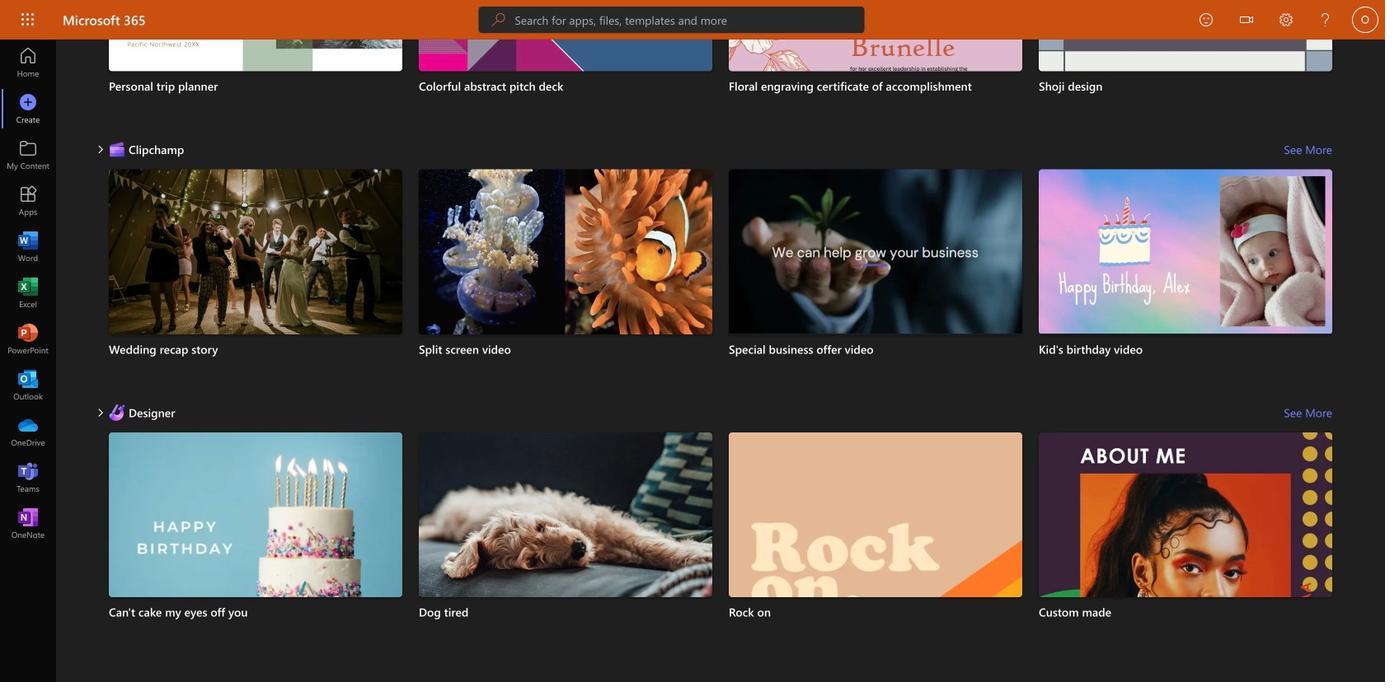 Task type: locate. For each thing, give the bounding box(es) containing it.
1 vertical spatial list
[[109, 169, 1333, 393]]

1 list from the top
[[109, 0, 1333, 130]]

custom made list item
[[1039, 433, 1333, 683]]

application
[[0, 0, 1385, 683]]

excel image
[[20, 285, 36, 302]]

wedding recap story list item
[[109, 169, 402, 387]]

list
[[109, 0, 1333, 130], [109, 169, 1333, 393], [109, 433, 1333, 683]]

personal trip planner list item
[[109, 0, 402, 123]]

create image
[[20, 101, 36, 117]]

my content image
[[20, 147, 36, 163]]

powerpoint image
[[20, 331, 36, 348]]

shoji design list item
[[1039, 0, 1333, 123]]

navigation
[[0, 40, 56, 548]]

custom made image
[[1039, 433, 1333, 683]]

None search field
[[479, 7, 864, 33]]

0 vertical spatial list
[[109, 0, 1333, 130]]

banner
[[0, 0, 1385, 42]]

rock on link element
[[729, 604, 1023, 621]]

colorful abstract pitch deck link element
[[419, 78, 712, 94]]

custom made link element
[[1039, 604, 1333, 621]]

2 vertical spatial list
[[109, 433, 1333, 683]]

home image
[[20, 54, 36, 71]]

onedrive image
[[20, 424, 36, 440]]

wedding recap story link element
[[109, 341, 402, 358]]

can't cake my eyes off you list item
[[109, 433, 402, 678]]

dog tired list item
[[419, 433, 712, 683]]

kid's birthday video image
[[1039, 169, 1333, 334]]

personal trip planner link element
[[109, 78, 402, 94]]

word image
[[20, 239, 36, 256]]

rock on image
[[729, 433, 1023, 678]]

split screen video image
[[419, 169, 712, 335]]

special business offer video link element
[[729, 341, 1023, 358]]



Task type: describe. For each thing, give the bounding box(es) containing it.
kid's birthday video link element
[[1039, 341, 1333, 358]]

outlook image
[[20, 378, 36, 394]]

3 list from the top
[[109, 433, 1333, 683]]

dog tired image
[[419, 433, 712, 683]]

kid's birthday video list item
[[1039, 169, 1333, 387]]

floral engraving certificate of accomplishment link element
[[729, 78, 1023, 94]]

can't cake my eyes off you image
[[109, 433, 402, 678]]

split screen video link element
[[419, 341, 712, 358]]

personal trip planner image
[[109, 0, 402, 71]]

rock on list item
[[729, 433, 1023, 678]]

shoji design image
[[1039, 0, 1333, 71]]

Search box. Suggestions appear as you type. search field
[[515, 7, 864, 33]]

onenote image
[[20, 516, 36, 533]]

2 list from the top
[[109, 169, 1333, 393]]

split screen video list item
[[419, 169, 712, 387]]

dog tired link element
[[419, 604, 712, 621]]

colorful abstract pitch deck image
[[419, 0, 712, 71]]

special business offer video list item
[[729, 169, 1023, 387]]

can't cake my eyes off you link element
[[109, 604, 402, 621]]

apps image
[[20, 193, 36, 209]]

special business offer video image
[[729, 169, 1023, 334]]

shoji design link element
[[1039, 78, 1333, 94]]

colorful abstract pitch deck list item
[[419, 0, 712, 123]]

teams image
[[20, 470, 36, 487]]

wedding recap story image
[[109, 169, 402, 365]]



Task type: vqa. For each thing, say whether or not it's contained in the screenshot.
main content
no



